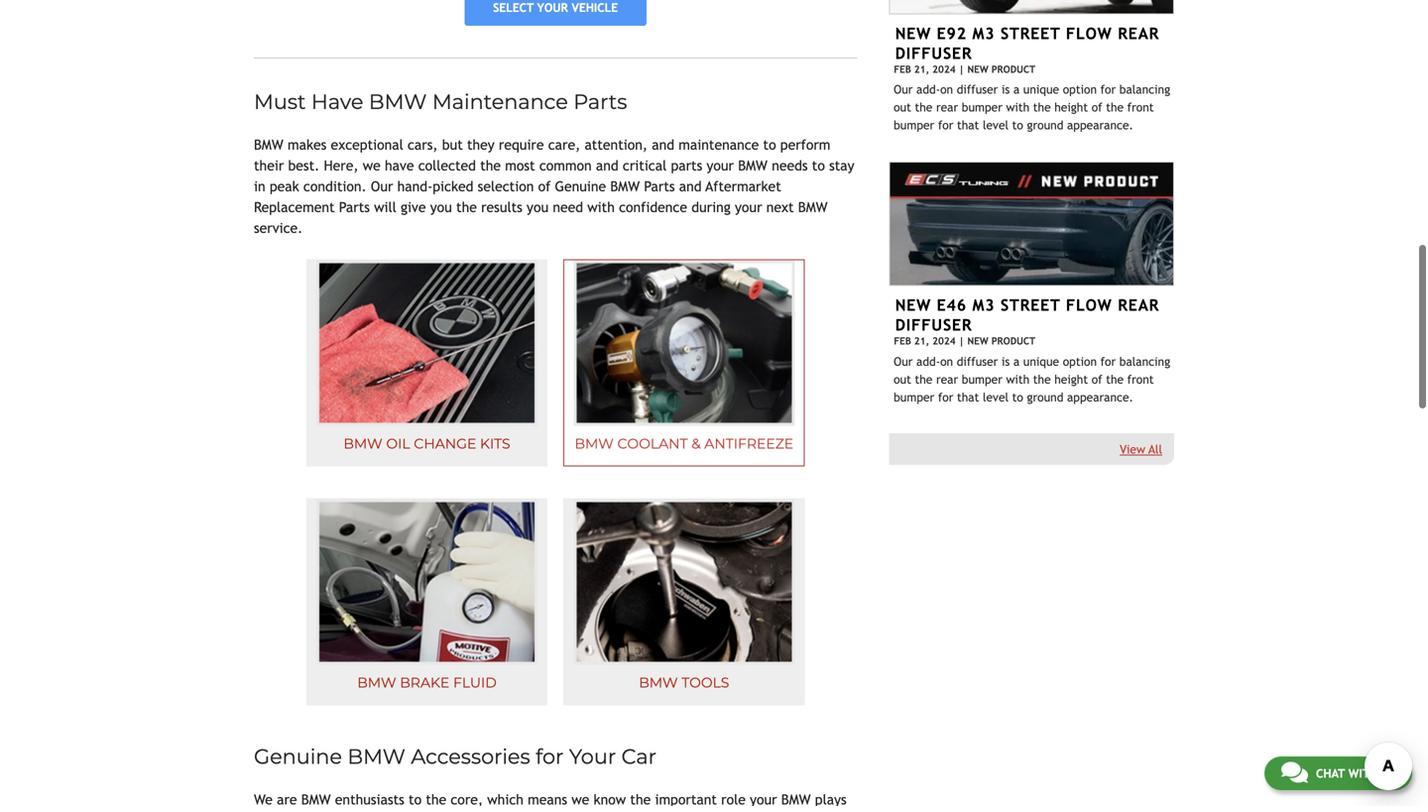 Task type: vqa. For each thing, say whether or not it's contained in the screenshot.
Will
yes



Task type: locate. For each thing, give the bounding box(es) containing it.
1 diffuser from the top
[[957, 83, 999, 96]]

21, inside new e92 m3 street flow rear diffuser feb 21, 2024 | new product our add-on diffuser is a unique option for balancing out the rear bumper with the height of the front bumper for that level to ground appearance.
[[915, 63, 930, 75]]

| inside new e92 m3 street flow rear diffuser feb 21, 2024 | new product our add-on diffuser is a unique option for balancing out the rear bumper with the height of the front bumper for that level to ground appearance.
[[959, 63, 965, 75]]

with
[[1007, 100, 1030, 114], [588, 199, 615, 215], [1007, 373, 1030, 387], [1349, 767, 1378, 781]]

on
[[941, 83, 954, 96], [941, 355, 954, 369]]

on for e46
[[941, 355, 954, 369]]

street inside new e46 m3 street flow rear diffuser feb 21, 2024 | new product our add-on diffuser is a unique option for balancing out the rear bumper with the height of the front bumper for that level to ground appearance.
[[1001, 296, 1061, 315]]

unique down new e92 m3 street flow rear diffuser link
[[1024, 83, 1060, 96]]

0 vertical spatial balancing
[[1120, 83, 1171, 96]]

during
[[692, 199, 731, 215]]

product for e46
[[992, 335, 1036, 347]]

1 rear from the top
[[1118, 24, 1160, 42]]

us
[[1382, 767, 1396, 781]]

diffuser inside new e92 m3 street flow rear diffuser feb 21, 2024 | new product our add-on diffuser is a unique option for balancing out the rear bumper with the height of the front bumper for that level to ground appearance.
[[896, 44, 973, 62]]

is inside new e92 m3 street flow rear diffuser feb 21, 2024 | new product our add-on diffuser is a unique option for balancing out the rear bumper with the height of the front bumper for that level to ground appearance.
[[1002, 83, 1010, 96]]

flow
[[1067, 24, 1113, 42], [1067, 296, 1113, 315]]

1 vertical spatial rear
[[1118, 296, 1160, 315]]

1 21, from the top
[[915, 63, 930, 75]]

1 vertical spatial front
[[1128, 373, 1154, 387]]

m3 for e92
[[973, 24, 996, 42]]

1 vertical spatial product
[[992, 335, 1036, 347]]

1 on from the top
[[941, 83, 954, 96]]

flow inside new e46 m3 street flow rear diffuser feb 21, 2024 | new product our add-on diffuser is a unique option for balancing out the rear bumper with the height of the front bumper for that level to ground appearance.
[[1067, 296, 1113, 315]]

needs
[[772, 158, 808, 174]]

1 horizontal spatial you
[[527, 199, 549, 215]]

1 vertical spatial a
[[1014, 355, 1020, 369]]

0 vertical spatial diffuser
[[896, 44, 973, 62]]

on inside new e46 m3 street flow rear diffuser feb 21, 2024 | new product our add-on diffuser is a unique option for balancing out the rear bumper with the height of the front bumper for that level to ground appearance.
[[941, 355, 954, 369]]

you down picked
[[430, 199, 452, 215]]

to down new e92 m3 street flow rear diffuser link
[[1013, 118, 1024, 132]]

with down 'new e46 m3 street flow rear diffuser' "link"
[[1007, 373, 1030, 387]]

1 unique from the top
[[1024, 83, 1060, 96]]

2024
[[933, 63, 956, 75], [933, 335, 956, 347]]

to inside new e92 m3 street flow rear diffuser feb 21, 2024 | new product our add-on diffuser is a unique option for balancing out the rear bumper with the height of the front bumper for that level to ground appearance.
[[1013, 118, 1024, 132]]

diffuser down e46
[[896, 316, 973, 334]]

1 add- from the top
[[917, 83, 941, 96]]

and up critical
[[652, 137, 675, 153]]

but
[[442, 137, 463, 153]]

2 vertical spatial your
[[735, 199, 763, 215]]

2 diffuser from the top
[[957, 355, 999, 369]]

product inside new e92 m3 street flow rear diffuser feb 21, 2024 | new product our add-on diffuser is a unique option for balancing out the rear bumper with the height of the front bumper for that level to ground appearance.
[[992, 63, 1036, 75]]

that down e92
[[957, 118, 980, 132]]

1 vertical spatial unique
[[1024, 355, 1060, 369]]

diffuser inside new e92 m3 street flow rear diffuser feb 21, 2024 | new product our add-on diffuser is a unique option for balancing out the rear bumper with the height of the front bumper for that level to ground appearance.
[[957, 83, 999, 96]]

car
[[622, 745, 657, 770]]

parts up attention, at the top left
[[574, 89, 627, 114]]

level
[[983, 118, 1009, 132], [983, 390, 1009, 404]]

1 vertical spatial our
[[371, 179, 393, 195]]

diffuser down e92
[[896, 44, 973, 62]]

2 2024 from the top
[[933, 335, 956, 347]]

1 vertical spatial 21,
[[915, 335, 930, 347]]

is down 'new e46 m3 street flow rear diffuser' "link"
[[1002, 355, 1010, 369]]

1 vertical spatial feb
[[894, 335, 912, 347]]

bmw brake fluid
[[357, 675, 497, 692]]

new left e46
[[896, 296, 932, 315]]

appearance. for new e46 m3 street flow rear diffuser
[[1068, 390, 1134, 404]]

genuine
[[555, 179, 606, 195], [254, 745, 342, 770]]

1 flow from the top
[[1067, 24, 1113, 42]]

level inside new e46 m3 street flow rear diffuser feb 21, 2024 | new product our add-on diffuser is a unique option for balancing out the rear bumper with the height of the front bumper for that level to ground appearance.
[[983, 390, 1009, 404]]

diffuser for e92
[[896, 44, 973, 62]]

parts
[[574, 89, 627, 114], [644, 179, 675, 195], [339, 199, 370, 215]]

0 vertical spatial out
[[894, 100, 912, 114]]

for down e46
[[938, 390, 954, 404]]

0 vertical spatial appearance.
[[1068, 118, 1134, 132]]

balancing inside new e92 m3 street flow rear diffuser feb 21, 2024 | new product our add-on diffuser is a unique option for balancing out the rear bumper with the height of the front bumper for that level to ground appearance.
[[1120, 83, 1171, 96]]

m3 for e46
[[973, 296, 996, 315]]

replacement
[[254, 199, 335, 215]]

0 vertical spatial rear
[[1118, 24, 1160, 42]]

ground inside new e46 m3 street flow rear diffuser feb 21, 2024 | new product our add-on diffuser is a unique option for balancing out the rear bumper with the height of the front bumper for that level to ground appearance.
[[1027, 390, 1064, 404]]

product down 'new e46 m3 street flow rear diffuser' "link"
[[992, 335, 1036, 347]]

0 vertical spatial diffuser
[[957, 83, 999, 96]]

0 vertical spatial add-
[[917, 83, 941, 96]]

2 vertical spatial of
[[1092, 373, 1103, 387]]

street down new e92 m3 street flow rear diffuser image
[[1001, 24, 1061, 42]]

of inside new e46 m3 street flow rear diffuser feb 21, 2024 | new product our add-on diffuser is a unique option for balancing out the rear bumper with the height of the front bumper for that level to ground appearance.
[[1092, 373, 1103, 387]]

unique inside new e46 m3 street flow rear diffuser feb 21, 2024 | new product our add-on diffuser is a unique option for balancing out the rear bumper with the height of the front bumper for that level to ground appearance.
[[1024, 355, 1060, 369]]

1 vertical spatial out
[[894, 373, 912, 387]]

bmw brake fluid link
[[306, 499, 548, 706]]

unique down 'new e46 m3 street flow rear diffuser' "link"
[[1024, 355, 1060, 369]]

2 out from the top
[[894, 373, 912, 387]]

your right the select
[[537, 1, 568, 15]]

| down e92
[[959, 63, 965, 75]]

1 out from the top
[[894, 100, 912, 114]]

add- inside new e92 m3 street flow rear diffuser feb 21, 2024 | new product our add-on diffuser is a unique option for balancing out the rear bumper with the height of the front bumper for that level to ground appearance.
[[917, 83, 941, 96]]

2 rear from the top
[[937, 373, 959, 387]]

that inside new e92 m3 street flow rear diffuser feb 21, 2024 | new product our add-on diffuser is a unique option for balancing out the rear bumper with the height of the front bumper for that level to ground appearance.
[[957, 118, 980, 132]]

0 vertical spatial 21,
[[915, 63, 930, 75]]

and down attention, at the top left
[[596, 158, 619, 174]]

| down e46
[[959, 335, 965, 347]]

vehicle
[[572, 1, 618, 15]]

level down new e92 m3 street flow rear diffuser link
[[983, 118, 1009, 132]]

bmw
[[369, 89, 427, 114], [254, 137, 284, 153], [738, 158, 768, 174], [611, 179, 640, 195], [799, 199, 828, 215], [344, 436, 383, 452], [575, 436, 614, 452], [357, 675, 396, 692], [639, 675, 678, 692], [348, 745, 406, 770]]

rear for new e46 m3 street flow rear diffuser
[[1118, 296, 1160, 315]]

1 vertical spatial level
[[983, 390, 1009, 404]]

1 vertical spatial genuine
[[254, 745, 342, 770]]

out inside new e92 m3 street flow rear diffuser feb 21, 2024 | new product our add-on diffuser is a unique option for balancing out the rear bumper with the height of the front bumper for that level to ground appearance.
[[894, 100, 912, 114]]

their
[[254, 158, 284, 174]]

2 feb from the top
[[894, 335, 912, 347]]

0 vertical spatial flow
[[1067, 24, 1113, 42]]

coolant
[[618, 436, 688, 452]]

diffuser down e46
[[957, 355, 999, 369]]

m3 inside new e92 m3 street flow rear diffuser feb 21, 2024 | new product our add-on diffuser is a unique option for balancing out the rear bumper with the height of the front bumper for that level to ground appearance.
[[973, 24, 996, 42]]

level inside new e92 m3 street flow rear diffuser feb 21, 2024 | new product our add-on diffuser is a unique option for balancing out the rear bumper with the height of the front bumper for that level to ground appearance.
[[983, 118, 1009, 132]]

view all
[[1120, 443, 1163, 457]]

our inside bmw makes exceptional cars, but they require care, attention, and maintenance to perform their best. here, we have collected the most common and critical parts your bmw needs to stay in peak condition. our hand-picked selection of genuine bmw parts and aftermarket replacement parts will give you the results you need with confidence during your next bmw service.
[[371, 179, 393, 195]]

2 horizontal spatial parts
[[644, 179, 675, 195]]

| inside new e46 m3 street flow rear diffuser feb 21, 2024 | new product our add-on diffuser is a unique option for balancing out the rear bumper with the height of the front bumper for that level to ground appearance.
[[959, 335, 965, 347]]

1 vertical spatial m3
[[973, 296, 996, 315]]

genuine inside bmw makes exceptional cars, but they require care, attention, and maintenance to perform their best. here, we have collected the most common and critical parts your bmw needs to stay in peak condition. our hand-picked selection of genuine bmw parts and aftermarket replacement parts will give you the results you need with confidence during your next bmw service.
[[555, 179, 606, 195]]

1 vertical spatial of
[[538, 179, 551, 195]]

1 horizontal spatial genuine
[[555, 179, 606, 195]]

new e46 m3 street flow rear diffuser link
[[896, 296, 1160, 334]]

2 m3 from the top
[[973, 296, 996, 315]]

is down new e92 m3 street flow rear diffuser link
[[1002, 83, 1010, 96]]

feb inside new e92 m3 street flow rear diffuser feb 21, 2024 | new product our add-on diffuser is a unique option for balancing out the rear bumper with the height of the front bumper for that level to ground appearance.
[[894, 63, 912, 75]]

1 vertical spatial is
[[1002, 355, 1010, 369]]

0 vertical spatial genuine
[[555, 179, 606, 195]]

to down 'new e46 m3 street flow rear diffuser' "link"
[[1013, 390, 1024, 404]]

option down 'new e46 m3 street flow rear diffuser' "link"
[[1063, 355, 1097, 369]]

for down e92
[[938, 118, 954, 132]]

exceptional
[[331, 137, 404, 153]]

1 vertical spatial flow
[[1067, 296, 1113, 315]]

critical
[[623, 158, 667, 174]]

1 vertical spatial diffuser
[[896, 316, 973, 334]]

tools
[[682, 675, 730, 692]]

diffuser
[[957, 83, 999, 96], [957, 355, 999, 369]]

1 vertical spatial ground
[[1027, 390, 1064, 404]]

height
[[1055, 100, 1089, 114], [1055, 373, 1089, 387]]

2 horizontal spatial your
[[735, 199, 763, 215]]

your inside button
[[537, 1, 568, 15]]

on inside new e92 m3 street flow rear diffuser feb 21, 2024 | new product our add-on diffuser is a unique option for balancing out the rear bumper with the height of the front bumper for that level to ground appearance.
[[941, 83, 954, 96]]

rear inside new e92 m3 street flow rear diffuser feb 21, 2024 | new product our add-on diffuser is a unique option for balancing out the rear bumper with the height of the front bumper for that level to ground appearance.
[[937, 100, 959, 114]]

2024 inside new e46 m3 street flow rear diffuser feb 21, 2024 | new product our add-on diffuser is a unique option for balancing out the rear bumper with the height of the front bumper for that level to ground appearance.
[[933, 335, 956, 347]]

0 vertical spatial and
[[652, 137, 675, 153]]

rear inside new e92 m3 street flow rear diffuser feb 21, 2024 | new product our add-on diffuser is a unique option for balancing out the rear bumper with the height of the front bumper for that level to ground appearance.
[[1118, 24, 1160, 42]]

feb for new e92 m3 street flow rear diffuser
[[894, 63, 912, 75]]

2 front from the top
[[1128, 373, 1154, 387]]

1 vertical spatial and
[[596, 158, 619, 174]]

m3 right e46
[[973, 296, 996, 315]]

rear inside new e46 m3 street flow rear diffuser feb 21, 2024 | new product our add-on diffuser is a unique option for balancing out the rear bumper with the height of the front bumper for that level to ground appearance.
[[1118, 296, 1160, 315]]

bmw right next
[[799, 199, 828, 215]]

is for e46
[[1002, 355, 1010, 369]]

2 level from the top
[[983, 390, 1009, 404]]

0 horizontal spatial and
[[596, 158, 619, 174]]

in
[[254, 179, 266, 195]]

2 street from the top
[[1001, 296, 1061, 315]]

that
[[957, 118, 980, 132], [957, 390, 980, 404]]

bmw oil change kits image
[[317, 260, 538, 426]]

0 vertical spatial rear
[[937, 100, 959, 114]]

2 appearance. from the top
[[1068, 390, 1134, 404]]

you left need
[[527, 199, 549, 215]]

2 | from the top
[[959, 335, 965, 347]]

our inside new e46 m3 street flow rear diffuser feb 21, 2024 | new product our add-on diffuser is a unique option for balancing out the rear bumper with the height of the front bumper for that level to ground appearance.
[[894, 355, 913, 369]]

diffuser for e46
[[896, 316, 973, 334]]

option inside new e46 m3 street flow rear diffuser feb 21, 2024 | new product our add-on diffuser is a unique option for balancing out the rear bumper with the height of the front bumper for that level to ground appearance.
[[1063, 355, 1097, 369]]

flow inside new e92 m3 street flow rear diffuser feb 21, 2024 | new product our add-on diffuser is a unique option for balancing out the rear bumper with the height of the front bumper for that level to ground appearance.
[[1067, 24, 1113, 42]]

1 2024 from the top
[[933, 63, 956, 75]]

1 level from the top
[[983, 118, 1009, 132]]

0 vertical spatial product
[[992, 63, 1036, 75]]

2 horizontal spatial and
[[679, 179, 702, 195]]

comments image
[[1282, 761, 1309, 785]]

2 rear from the top
[[1118, 296, 1160, 315]]

of inside new e92 m3 street flow rear diffuser feb 21, 2024 | new product our add-on diffuser is a unique option for balancing out the rear bumper with the height of the front bumper for that level to ground appearance.
[[1092, 100, 1103, 114]]

add- inside new e46 m3 street flow rear diffuser feb 21, 2024 | new product our add-on diffuser is a unique option for balancing out the rear bumper with the height of the front bumper for that level to ground appearance.
[[917, 355, 941, 369]]

1 option from the top
[[1063, 83, 1097, 96]]

&
[[692, 436, 701, 452]]

1 vertical spatial option
[[1063, 355, 1097, 369]]

that inside new e46 m3 street flow rear diffuser feb 21, 2024 | new product our add-on diffuser is a unique option for balancing out the rear bumper with the height of the front bumper for that level to ground appearance.
[[957, 390, 980, 404]]

2 that from the top
[[957, 390, 980, 404]]

1 that from the top
[[957, 118, 980, 132]]

your
[[537, 1, 568, 15], [707, 158, 734, 174], [735, 199, 763, 215]]

with down new e92 m3 street flow rear diffuser link
[[1007, 100, 1030, 114]]

0 vertical spatial a
[[1014, 83, 1020, 96]]

the
[[915, 100, 933, 114], [1034, 100, 1051, 114], [1107, 100, 1124, 114], [480, 158, 501, 174], [456, 199, 477, 215], [915, 373, 933, 387], [1034, 373, 1051, 387], [1107, 373, 1124, 387]]

parts up confidence
[[644, 179, 675, 195]]

ground for e46
[[1027, 390, 1064, 404]]

your down maintenance
[[707, 158, 734, 174]]

stay
[[830, 158, 855, 174]]

2 on from the top
[[941, 355, 954, 369]]

0 vertical spatial m3
[[973, 24, 996, 42]]

0 horizontal spatial your
[[537, 1, 568, 15]]

rear down e92
[[937, 100, 959, 114]]

0 vertical spatial ground
[[1027, 118, 1064, 132]]

genuine bmw accessories for your car
[[254, 745, 657, 770]]

to left stay
[[812, 158, 825, 174]]

we
[[363, 158, 381, 174]]

product inside new e46 m3 street flow rear diffuser feb 21, 2024 | new product our add-on diffuser is a unique option for balancing out the rear bumper with the height of the front bumper for that level to ground appearance.
[[992, 335, 1036, 347]]

2 product from the top
[[992, 335, 1036, 347]]

chat with us link
[[1265, 757, 1413, 791]]

you
[[430, 199, 452, 215], [527, 199, 549, 215]]

bmw up cars,
[[369, 89, 427, 114]]

ground down new e92 m3 street flow rear diffuser link
[[1027, 118, 1064, 132]]

is inside new e46 m3 street flow rear diffuser feb 21, 2024 | new product our add-on diffuser is a unique option for balancing out the rear bumper with the height of the front bumper for that level to ground appearance.
[[1002, 355, 1010, 369]]

1 ground from the top
[[1027, 118, 1064, 132]]

that for e92
[[957, 118, 980, 132]]

kits
[[480, 436, 511, 452]]

0 vertical spatial is
[[1002, 83, 1010, 96]]

option down new e92 m3 street flow rear diffuser link
[[1063, 83, 1097, 96]]

balancing inside new e46 m3 street flow rear diffuser feb 21, 2024 | new product our add-on diffuser is a unique option for balancing out the rear bumper with the height of the front bumper for that level to ground appearance.
[[1120, 355, 1171, 369]]

1 | from the top
[[959, 63, 965, 75]]

unique
[[1024, 83, 1060, 96], [1024, 355, 1060, 369]]

level for e46
[[983, 390, 1009, 404]]

balancing for new e92 m3 street flow rear diffuser
[[1120, 83, 1171, 96]]

rear
[[1118, 24, 1160, 42], [1118, 296, 1160, 315]]

unique inside new e92 m3 street flow rear diffuser feb 21, 2024 | new product our add-on diffuser is a unique option for balancing out the rear bumper with the height of the front bumper for that level to ground appearance.
[[1024, 83, 1060, 96]]

selection
[[478, 179, 534, 195]]

a inside new e46 m3 street flow rear diffuser feb 21, 2024 | new product our add-on diffuser is a unique option for balancing out the rear bumper with the height of the front bumper for that level to ground appearance.
[[1014, 355, 1020, 369]]

bmw left 'oil'
[[344, 436, 383, 452]]

height down new e92 m3 street flow rear diffuser link
[[1055, 100, 1089, 114]]

1 a from the top
[[1014, 83, 1020, 96]]

front inside new e46 m3 street flow rear diffuser feb 21, 2024 | new product our add-on diffuser is a unique option for balancing out the rear bumper with the height of the front bumper for that level to ground appearance.
[[1128, 373, 1154, 387]]

height inside new e46 m3 street flow rear diffuser feb 21, 2024 | new product our add-on diffuser is a unique option for balancing out the rear bumper with the height of the front bumper for that level to ground appearance.
[[1055, 373, 1089, 387]]

1 feb from the top
[[894, 63, 912, 75]]

street
[[1001, 24, 1061, 42], [1001, 296, 1061, 315]]

1 vertical spatial |
[[959, 335, 965, 347]]

bmw coolant & antifreeze link
[[564, 260, 805, 467]]

add- down e92
[[917, 83, 941, 96]]

and
[[652, 137, 675, 153], [596, 158, 619, 174], [679, 179, 702, 195]]

view all link
[[1120, 443, 1163, 457]]

2 ground from the top
[[1027, 390, 1064, 404]]

appearance. inside new e46 m3 street flow rear diffuser feb 21, 2024 | new product our add-on diffuser is a unique option for balancing out the rear bumper with the height of the front bumper for that level to ground appearance.
[[1068, 390, 1134, 404]]

option
[[1063, 83, 1097, 96], [1063, 355, 1097, 369]]

2 diffuser from the top
[[896, 316, 973, 334]]

1 vertical spatial balancing
[[1120, 355, 1171, 369]]

a down 'new e46 m3 street flow rear diffuser' "link"
[[1014, 355, 1020, 369]]

product down new e92 m3 street flow rear diffuser link
[[992, 63, 1036, 75]]

select your vehicle
[[493, 1, 618, 15]]

balancing
[[1120, 83, 1171, 96], [1120, 355, 1171, 369]]

bmw oil change kits link
[[306, 260, 548, 467]]

add-
[[917, 83, 941, 96], [917, 355, 941, 369]]

1 street from the top
[[1001, 24, 1061, 42]]

aftermarket
[[706, 179, 782, 195]]

bmw left brake on the bottom of the page
[[357, 675, 396, 692]]

perform
[[781, 137, 831, 153]]

0 vertical spatial feb
[[894, 63, 912, 75]]

1 vertical spatial street
[[1001, 296, 1061, 315]]

1 vertical spatial height
[[1055, 373, 1089, 387]]

with left us
[[1349, 767, 1378, 781]]

add- down e46
[[917, 355, 941, 369]]

0 vertical spatial |
[[959, 63, 965, 75]]

2 flow from the top
[[1067, 296, 1113, 315]]

rear inside new e46 m3 street flow rear diffuser feb 21, 2024 | new product our add-on diffuser is a unique option for balancing out the rear bumper with the height of the front bumper for that level to ground appearance.
[[937, 373, 959, 387]]

your down aftermarket
[[735, 199, 763, 215]]

out inside new e46 m3 street flow rear diffuser feb 21, 2024 | new product our add-on diffuser is a unique option for balancing out the rear bumper with the height of the front bumper for that level to ground appearance.
[[894, 373, 912, 387]]

m3 right e92
[[973, 24, 996, 42]]

height inside new e92 m3 street flow rear diffuser feb 21, 2024 | new product our add-on diffuser is a unique option for balancing out the rear bumper with the height of the front bumper for that level to ground appearance.
[[1055, 100, 1089, 114]]

rear
[[937, 100, 959, 114], [937, 373, 959, 387]]

1 vertical spatial appearance.
[[1068, 390, 1134, 404]]

2 option from the top
[[1063, 355, 1097, 369]]

21, inside new e46 m3 street flow rear diffuser feb 21, 2024 | new product our add-on diffuser is a unique option for balancing out the rear bumper with the height of the front bumper for that level to ground appearance.
[[915, 335, 930, 347]]

0 horizontal spatial you
[[430, 199, 452, 215]]

2 height from the top
[[1055, 373, 1089, 387]]

on down e92
[[941, 83, 954, 96]]

most
[[505, 158, 535, 174]]

flow for new e92 m3 street flow rear diffuser
[[1067, 24, 1113, 42]]

2 vertical spatial parts
[[339, 199, 370, 215]]

21,
[[915, 63, 930, 75], [915, 335, 930, 347]]

on down e46
[[941, 355, 954, 369]]

maintenance
[[679, 137, 759, 153]]

2 unique from the top
[[1024, 355, 1060, 369]]

a down new e92 m3 street flow rear diffuser link
[[1014, 83, 1020, 96]]

0 vertical spatial that
[[957, 118, 980, 132]]

2 is from the top
[[1002, 355, 1010, 369]]

m3 inside new e46 m3 street flow rear diffuser feb 21, 2024 | new product our add-on diffuser is a unique option for balancing out the rear bumper with the height of the front bumper for that level to ground appearance.
[[973, 296, 996, 315]]

1 you from the left
[[430, 199, 452, 215]]

parts down condition.
[[339, 199, 370, 215]]

genuine bmw brake fluid image
[[317, 500, 538, 665]]

front inside new e92 m3 street flow rear diffuser feb 21, 2024 | new product our add-on diffuser is a unique option for balancing out the rear bumper with the height of the front bumper for that level to ground appearance.
[[1128, 100, 1154, 114]]

0 vertical spatial height
[[1055, 100, 1089, 114]]

1 rear from the top
[[937, 100, 959, 114]]

2 21, from the top
[[915, 335, 930, 347]]

rear for e92
[[937, 100, 959, 114]]

1 front from the top
[[1128, 100, 1154, 114]]

2024 down e92
[[933, 63, 956, 75]]

diffuser down e92
[[957, 83, 999, 96]]

height for new e46 m3 street flow rear diffuser
[[1055, 373, 1089, 387]]

1 height from the top
[[1055, 100, 1089, 114]]

results
[[481, 199, 523, 215]]

0 vertical spatial level
[[983, 118, 1009, 132]]

0 vertical spatial our
[[894, 83, 913, 96]]

2024 down e46
[[933, 335, 956, 347]]

with right need
[[588, 199, 615, 215]]

1 vertical spatial that
[[957, 390, 980, 404]]

bmw left tools
[[639, 675, 678, 692]]

feb for new e46 m3 street flow rear diffuser
[[894, 335, 912, 347]]

0 vertical spatial street
[[1001, 24, 1061, 42]]

1 vertical spatial 2024
[[933, 335, 956, 347]]

to
[[1013, 118, 1024, 132], [764, 137, 777, 153], [812, 158, 825, 174], [1013, 390, 1024, 404]]

1 appearance. from the top
[[1068, 118, 1134, 132]]

1 vertical spatial add-
[[917, 355, 941, 369]]

1 vertical spatial rear
[[937, 373, 959, 387]]

a inside new e92 m3 street flow rear diffuser feb 21, 2024 | new product our add-on diffuser is a unique option for balancing out the rear bumper with the height of the front bumper for that level to ground appearance.
[[1014, 83, 1020, 96]]

1 product from the top
[[992, 63, 1036, 75]]

with inside bmw makes exceptional cars, but they require care, attention, and maintenance to perform their best. here, we have collected the most common and critical parts your bmw needs to stay in peak condition. our hand-picked selection of genuine bmw parts and aftermarket replacement parts will give you the results you need with confidence during your next bmw service.
[[588, 199, 615, 215]]

2024 inside new e92 m3 street flow rear diffuser feb 21, 2024 | new product our add-on diffuser is a unique option for balancing out the rear bumper with the height of the front bumper for that level to ground appearance.
[[933, 63, 956, 75]]

appearance. inside new e92 m3 street flow rear diffuser feb 21, 2024 | new product our add-on diffuser is a unique option for balancing out the rear bumper with the height of the front bumper for that level to ground appearance.
[[1068, 118, 1134, 132]]

0 vertical spatial of
[[1092, 100, 1103, 114]]

front for new e92 m3 street flow rear diffuser
[[1128, 100, 1154, 114]]

1 diffuser from the top
[[896, 44, 973, 62]]

diffuser for e92
[[957, 83, 999, 96]]

0 vertical spatial front
[[1128, 100, 1154, 114]]

1 balancing from the top
[[1120, 83, 1171, 96]]

|
[[959, 63, 965, 75], [959, 335, 965, 347]]

street right e46
[[1001, 296, 1061, 315]]

0 vertical spatial on
[[941, 83, 954, 96]]

a
[[1014, 83, 1020, 96], [1014, 355, 1020, 369]]

unique for e46
[[1024, 355, 1060, 369]]

1 vertical spatial parts
[[644, 179, 675, 195]]

ground
[[1027, 118, 1064, 132], [1027, 390, 1064, 404]]

bmw left coolant
[[575, 436, 614, 452]]

0 vertical spatial option
[[1063, 83, 1097, 96]]

ground inside new e92 m3 street flow rear diffuser feb 21, 2024 | new product our add-on diffuser is a unique option for balancing out the rear bumper with the height of the front bumper for that level to ground appearance.
[[1027, 118, 1064, 132]]

0 vertical spatial your
[[537, 1, 568, 15]]

option inside new e92 m3 street flow rear diffuser feb 21, 2024 | new product our add-on diffuser is a unique option for balancing out the rear bumper with the height of the front bumper for that level to ground appearance.
[[1063, 83, 1097, 96]]

level down 'new e46 m3 street flow rear diffuser' "link"
[[983, 390, 1009, 404]]

diffuser inside new e46 m3 street flow rear diffuser feb 21, 2024 | new product our add-on diffuser is a unique option for balancing out the rear bumper with the height of the front bumper for that level to ground appearance.
[[896, 316, 973, 334]]

2 add- from the top
[[917, 355, 941, 369]]

hand-
[[398, 179, 433, 195]]

2 balancing from the top
[[1120, 355, 1171, 369]]

feb
[[894, 63, 912, 75], [894, 335, 912, 347]]

2 a from the top
[[1014, 355, 1020, 369]]

0 vertical spatial 2024
[[933, 63, 956, 75]]

m3
[[973, 24, 996, 42], [973, 296, 996, 315]]

1 vertical spatial diffuser
[[957, 355, 999, 369]]

1 m3 from the top
[[973, 24, 996, 42]]

ground down 'new e46 m3 street flow rear diffuser' "link"
[[1027, 390, 1064, 404]]

feb inside new e46 m3 street flow rear diffuser feb 21, 2024 | new product our add-on diffuser is a unique option for balancing out the rear bumper with the height of the front bumper for that level to ground appearance.
[[894, 335, 912, 347]]

unique for e92
[[1024, 83, 1060, 96]]

our inside new e92 m3 street flow rear diffuser feb 21, 2024 | new product our add-on diffuser is a unique option for balancing out the rear bumper with the height of the front bumper for that level to ground appearance.
[[894, 83, 913, 96]]

1 vertical spatial your
[[707, 158, 734, 174]]

and down parts
[[679, 179, 702, 195]]

height down 'new e46 m3 street flow rear diffuser' "link"
[[1055, 373, 1089, 387]]

have
[[311, 89, 364, 114]]

rear down e46
[[937, 373, 959, 387]]

2 vertical spatial our
[[894, 355, 913, 369]]

bmw inside bmw brake fluid "link"
[[357, 675, 396, 692]]

rear for e46
[[937, 373, 959, 387]]

1 horizontal spatial parts
[[574, 89, 627, 114]]

product
[[992, 63, 1036, 75], [992, 335, 1036, 347]]

ground for e92
[[1027, 118, 1064, 132]]

0 vertical spatial unique
[[1024, 83, 1060, 96]]

street inside new e92 m3 street flow rear diffuser feb 21, 2024 | new product our add-on diffuser is a unique option for balancing out the rear bumper with the height of the front bumper for that level to ground appearance.
[[1001, 24, 1061, 42]]

2024 for e92
[[933, 63, 956, 75]]

1 vertical spatial on
[[941, 355, 954, 369]]

that down e46
[[957, 390, 980, 404]]

our for new e92 m3 street flow rear diffuser
[[894, 83, 913, 96]]

diffuser inside new e46 m3 street flow rear diffuser feb 21, 2024 | new product our add-on diffuser is a unique option for balancing out the rear bumper with the height of the front bumper for that level to ground appearance.
[[957, 355, 999, 369]]

1 is from the top
[[1002, 83, 1010, 96]]

to up the needs
[[764, 137, 777, 153]]



Task type: describe. For each thing, give the bounding box(es) containing it.
service.
[[254, 220, 303, 236]]

new e46 m3 street flow rear diffuser image
[[889, 162, 1175, 286]]

to inside new e46 m3 street flow rear diffuser feb 21, 2024 | new product our add-on diffuser is a unique option for balancing out the rear bumper with the height of the front bumper for that level to ground appearance.
[[1013, 390, 1024, 404]]

select
[[493, 1, 534, 15]]

product for e92
[[992, 63, 1036, 75]]

give
[[401, 199, 426, 215]]

collected
[[418, 158, 476, 174]]

next
[[767, 199, 794, 215]]

bmw inside bmw coolant & antifreeze link
[[575, 436, 614, 452]]

appearance. for new e92 m3 street flow rear diffuser
[[1068, 118, 1134, 132]]

bmw up their
[[254, 137, 284, 153]]

all
[[1149, 443, 1163, 457]]

add- for new e46 m3 street flow rear diffuser
[[917, 355, 941, 369]]

require
[[499, 137, 544, 153]]

option for new e92 m3 street flow rear diffuser
[[1063, 83, 1097, 96]]

1 horizontal spatial and
[[652, 137, 675, 153]]

on for e92
[[941, 83, 954, 96]]

chat with us
[[1317, 767, 1396, 781]]

have
[[385, 158, 414, 174]]

front for new e46 m3 street flow rear diffuser
[[1128, 373, 1154, 387]]

bmw makes exceptional cars, but they require care, attention, and maintenance to perform their best. here, we have collected the most common and critical parts your bmw needs to stay in peak condition. our hand-picked selection of genuine bmw parts and aftermarket replacement parts will give you the results you need with confidence during your next bmw service.
[[254, 137, 855, 236]]

2024 for e46
[[933, 335, 956, 347]]

condition.
[[304, 179, 367, 195]]

for down new e92 m3 street flow rear diffuser link
[[1101, 83, 1116, 96]]

common
[[540, 158, 592, 174]]

0 vertical spatial parts
[[574, 89, 627, 114]]

bmw inside bmw tools link
[[639, 675, 678, 692]]

bmw tools image
[[574, 500, 795, 665]]

out for new e92 m3 street flow rear diffuser
[[894, 100, 912, 114]]

view
[[1120, 443, 1146, 457]]

bmw down brake on the bottom of the page
[[348, 745, 406, 770]]

must
[[254, 89, 306, 114]]

for left your
[[536, 745, 564, 770]]

a for e92
[[1014, 83, 1020, 96]]

street for e92
[[1001, 24, 1061, 42]]

will
[[374, 199, 397, 215]]

bmw oil change kits
[[344, 436, 511, 452]]

bmw up aftermarket
[[738, 158, 768, 174]]

e46
[[937, 296, 967, 315]]

bmw inside the bmw oil change kits link
[[344, 436, 383, 452]]

diffuser for e46
[[957, 355, 999, 369]]

fluid
[[453, 675, 497, 692]]

| for e46
[[959, 335, 965, 347]]

new e92 m3 street flow rear diffuser link
[[896, 24, 1160, 62]]

your
[[569, 745, 616, 770]]

new down 'new e46 m3 street flow rear diffuser' "link"
[[968, 335, 989, 347]]

21, for new e46 m3 street flow rear diffuser
[[915, 335, 930, 347]]

street for e46
[[1001, 296, 1061, 315]]

our for new e46 m3 street flow rear diffuser
[[894, 355, 913, 369]]

is for e92
[[1002, 83, 1010, 96]]

of for new e46 m3 street flow rear diffuser
[[1092, 373, 1103, 387]]

that for e46
[[957, 390, 980, 404]]

add- for new e92 m3 street flow rear diffuser
[[917, 83, 941, 96]]

new e92 m3 street flow rear diffuser feb 21, 2024 | new product our add-on diffuser is a unique option for balancing out the rear bumper with the height of the front bumper for that level to ground appearance.
[[894, 24, 1171, 132]]

accessories
[[411, 745, 531, 770]]

for down 'new e46 m3 street flow rear diffuser' "link"
[[1101, 355, 1116, 369]]

they
[[467, 137, 495, 153]]

with inside new e92 m3 street flow rear diffuser feb 21, 2024 | new product our add-on diffuser is a unique option for balancing out the rear bumper with the height of the front bumper for that level to ground appearance.
[[1007, 100, 1030, 114]]

balancing for new e46 m3 street flow rear diffuser
[[1120, 355, 1171, 369]]

brake
[[400, 675, 450, 692]]

level for e92
[[983, 118, 1009, 132]]

new e46 m3 street flow rear diffuser feb 21, 2024 | new product our add-on diffuser is a unique option for balancing out the rear bumper with the height of the front bumper for that level to ground appearance.
[[894, 296, 1171, 404]]

e92
[[937, 24, 967, 42]]

new left e92
[[896, 24, 932, 42]]

rear for new e92 m3 street flow rear diffuser
[[1118, 24, 1160, 42]]

new down new e92 m3 street flow rear diffuser link
[[968, 63, 989, 75]]

bmw down critical
[[611, 179, 640, 195]]

2 vertical spatial and
[[679, 179, 702, 195]]

0 horizontal spatial parts
[[339, 199, 370, 215]]

picked
[[433, 179, 474, 195]]

bmw coolant & antifreeze image
[[574, 260, 795, 426]]

option for new e46 m3 street flow rear diffuser
[[1063, 355, 1097, 369]]

0 horizontal spatial genuine
[[254, 745, 342, 770]]

maintenance
[[432, 89, 568, 114]]

bmw tools
[[639, 675, 730, 692]]

2 you from the left
[[527, 199, 549, 215]]

bmw coolant & antifreeze
[[575, 436, 794, 452]]

must have bmw maintenance parts
[[254, 89, 627, 114]]

select your vehicle button
[[465, 0, 647, 26]]

need
[[553, 199, 583, 215]]

care,
[[548, 137, 581, 153]]

change
[[414, 436, 477, 452]]

with inside chat with us link
[[1349, 767, 1378, 781]]

best.
[[288, 158, 320, 174]]

confidence
[[619, 199, 688, 215]]

antifreeze
[[705, 436, 794, 452]]

flow for new e46 m3 street flow rear diffuser
[[1067, 296, 1113, 315]]

height for new e92 m3 street flow rear diffuser
[[1055, 100, 1089, 114]]

attention,
[[585, 137, 648, 153]]

here,
[[324, 158, 359, 174]]

1 horizontal spatial your
[[707, 158, 734, 174]]

21, for new e92 m3 street flow rear diffuser
[[915, 63, 930, 75]]

of inside bmw makes exceptional cars, but they require care, attention, and maintenance to perform their best. here, we have collected the most common and critical parts your bmw needs to stay in peak condition. our hand-picked selection of genuine bmw parts and aftermarket replacement parts will give you the results you need with confidence during your next bmw service.
[[538, 179, 551, 195]]

a for e46
[[1014, 355, 1020, 369]]

of for new e92 m3 street flow rear diffuser
[[1092, 100, 1103, 114]]

out for new e46 m3 street flow rear diffuser
[[894, 373, 912, 387]]

peak
[[270, 179, 299, 195]]

parts
[[671, 158, 703, 174]]

oil
[[386, 436, 410, 452]]

with inside new e46 m3 street flow rear diffuser feb 21, 2024 | new product our add-on diffuser is a unique option for balancing out the rear bumper with the height of the front bumper for that level to ground appearance.
[[1007, 373, 1030, 387]]

| for e92
[[959, 63, 965, 75]]

makes
[[288, 137, 327, 153]]

bmw tools link
[[564, 499, 805, 706]]

new e92 m3 street flow rear diffuser image
[[889, 0, 1175, 14]]

cars,
[[408, 137, 438, 153]]

chat
[[1317, 767, 1346, 781]]



